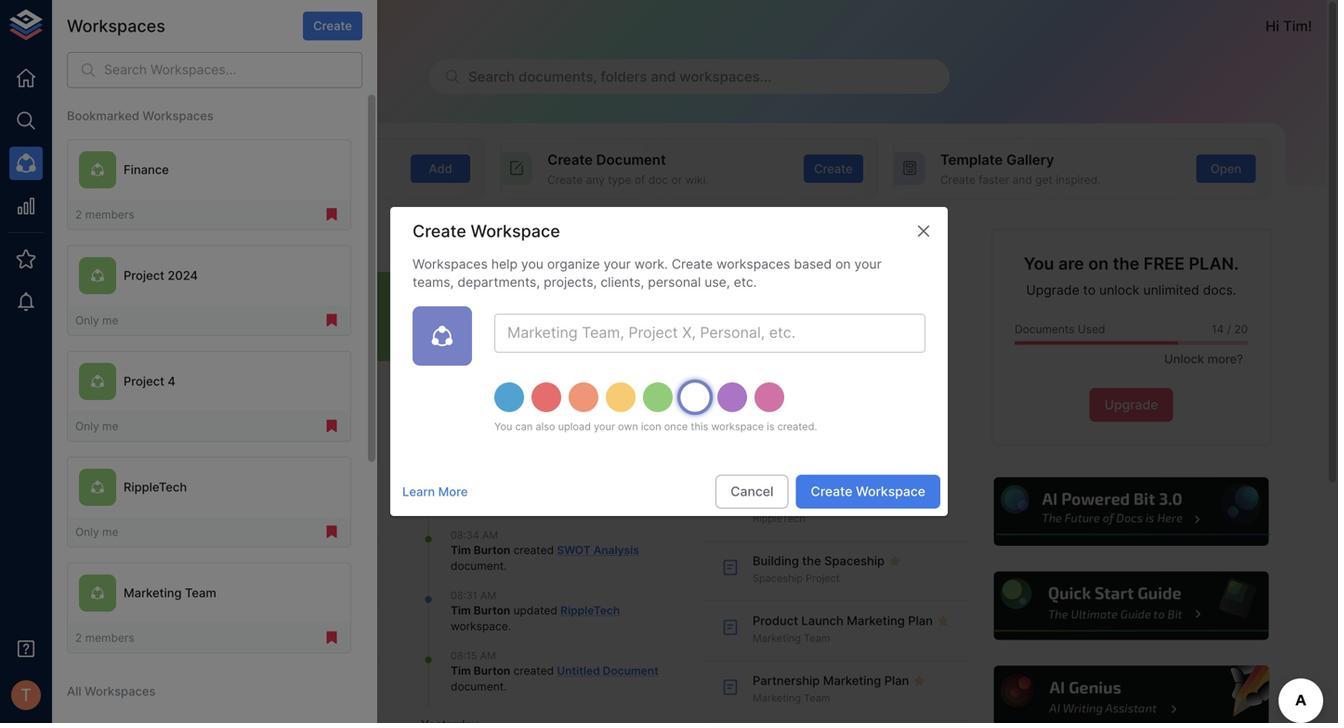 Task type: vqa. For each thing, say whether or not it's contained in the screenshot.


Task type: locate. For each thing, give the bounding box(es) containing it.
analysis inside 08:34 am tim burton created swot analysis document .
[[593, 544, 639, 558]]

1 vertical spatial untitled document
[[164, 554, 272, 569]]

the up unlock
[[1113, 254, 1140, 274]]

2 vertical spatial am
[[480, 651, 496, 663]]

team up "memo for acme"
[[185, 586, 216, 601]]

0 horizontal spatial on
[[835, 256, 851, 272]]

0 vertical spatial plan
[[908, 614, 933, 628]]

workspace left is
[[711, 421, 764, 433]]

upgrade inside button
[[1104, 397, 1158, 413]]

members up once
[[646, 389, 692, 401]]

launch
[[801, 614, 844, 628]]

burton down 08:31 on the left of the page
[[474, 605, 510, 618]]

1 horizontal spatial on
[[1088, 254, 1109, 274]]

once
[[664, 421, 688, 433]]

am right 08:31 on the left of the page
[[480, 590, 496, 602]]

. for swot
[[504, 560, 507, 573]]

1 horizontal spatial analysis
[[593, 544, 639, 558]]

burton
[[474, 544, 510, 558], [474, 605, 510, 618], [474, 665, 510, 678]]

add inside button
[[429, 162, 452, 176]]

document up building the spaceship
[[802, 494, 861, 509]]

untitled
[[753, 494, 799, 509], [164, 554, 209, 569], [557, 665, 600, 678]]

1 remove bookmark image from the top
[[323, 206, 340, 223]]

document inside 08:15 am tim burton created untitled document document .
[[451, 681, 504, 694]]

faster
[[979, 173, 1009, 187]]

0 horizontal spatial swot
[[164, 494, 199, 509]]

only for project 2024
[[75, 314, 99, 327]]

1 horizontal spatial or
[[671, 173, 682, 187]]

0 vertical spatial am
[[482, 530, 498, 542]]

workspace inside button
[[756, 333, 809, 345]]

08:31
[[451, 590, 477, 602]]

marketing
[[618, 370, 676, 384], [124, 586, 182, 601], [847, 614, 905, 628], [753, 633, 801, 645], [823, 674, 881, 688], [753, 693, 801, 705]]

product launch marketing plan
[[753, 614, 933, 628]]

workspace up 08:15
[[451, 620, 508, 634]]

1 horizontal spatial upgrade
[[1104, 397, 1158, 413]]

2 members
[[75, 208, 134, 221], [75, 632, 134, 645]]

. up 08:15 am tim burton created untitled document document .
[[508, 620, 511, 634]]

1 vertical spatial marketing team
[[753, 633, 830, 645]]

teams,
[[413, 275, 454, 290]]

marketing up the icon
[[618, 370, 676, 384]]

1 vertical spatial bookmarked
[[139, 230, 230, 248]]

untitled document down swot analysis finance
[[164, 554, 272, 569]]

marketing down 'product'
[[753, 633, 801, 645]]

1 vertical spatial 2 members
[[75, 632, 134, 645]]

tim inside 08:34 am tim burton created swot analysis document .
[[451, 544, 471, 558]]

rippletech down the cancel button
[[753, 513, 805, 525]]

2 burton from the top
[[474, 605, 510, 618]]

2 created from the top
[[513, 665, 554, 678]]

tim
[[1283, 18, 1308, 34], [451, 544, 471, 558], [451, 605, 471, 618], [451, 665, 471, 678]]

your left own
[[594, 421, 615, 433]]

tim down 08:15
[[451, 665, 471, 678]]

1 or from the left
[[219, 173, 229, 187]]

on
[[1088, 254, 1109, 274], [835, 256, 851, 272]]

and right folders
[[651, 68, 676, 85]]

building
[[753, 554, 799, 569]]

remove bookmark image for project 4
[[323, 418, 340, 435]]

only for project 4
[[75, 420, 99, 433]]

14
[[1212, 323, 1224, 337]]

team down partnership marketing plan
[[804, 693, 830, 705]]

0 vertical spatial .
[[504, 560, 507, 573]]

of
[[635, 173, 645, 187]]

0 vertical spatial 2 members
[[75, 208, 134, 221]]

rogue
[[97, 18, 140, 34]]

marketing inside marketing team 2 members
[[618, 370, 676, 384]]

document up 08:31 on the left of the page
[[451, 560, 504, 573]]

remove bookmark image for finance
[[323, 206, 340, 223]]

create workspace inside button
[[811, 484, 926, 500]]

1 horizontal spatial create workspace
[[811, 484, 926, 500]]

2 or from the left
[[671, 173, 682, 187]]

workspace inside dialog
[[711, 421, 764, 433]]

0 horizontal spatial upgrade
[[1026, 283, 1080, 298]]

created inside 08:34 am tim burton created swot analysis document .
[[513, 544, 554, 558]]

bookmark
[[758, 318, 807, 330]]

2024
[[168, 269, 198, 283]]

untitled document link
[[115, 542, 380, 602], [557, 665, 659, 678]]

add for add
[[429, 162, 452, 176]]

marketing team down partnership
[[753, 693, 830, 705]]

team inside marketing team 2 members
[[679, 370, 711, 384]]

analysis down the recent documents
[[203, 494, 251, 509]]

1 vertical spatial the
[[802, 554, 821, 569]]

or right doc on the top left
[[671, 173, 682, 187]]

1 vertical spatial remove bookmark image
[[323, 524, 340, 541]]

you left are
[[1024, 254, 1054, 274]]

0 vertical spatial remove bookmark image
[[323, 206, 340, 223]]

building the spaceship
[[753, 554, 885, 569]]

am inside 08:15 am tim burton created untitled document document .
[[480, 651, 496, 663]]

spaceship down building
[[753, 573, 803, 585]]

clients,
[[601, 275, 644, 290]]

etc.
[[734, 275, 757, 290]]

marketing team for partnership
[[753, 693, 830, 705]]

08:34 am tim burton created swot analysis document .
[[451, 530, 639, 573]]

1 vertical spatial spaceship
[[753, 573, 803, 585]]

1 horizontal spatial documents
[[1015, 323, 1075, 337]]

untitled document up building the spaceship
[[753, 494, 861, 509]]

. inside 08:15 am tim burton created untitled document document .
[[504, 681, 507, 694]]

2 vertical spatial help image
[[991, 664, 1271, 724]]

0 vertical spatial swot
[[164, 494, 199, 509]]

1 vertical spatial and
[[1012, 173, 1032, 187]]

0 vertical spatial untitled
[[753, 494, 799, 509]]

on right based on the right of page
[[835, 256, 851, 272]]

2 remove bookmark image from the top
[[323, 418, 340, 435]]

upgrade inside you are on the free plan. upgrade to unlock unlimited docs.
[[1026, 283, 1080, 298]]

create inside template gallery create faster and get inspired.
[[940, 173, 976, 187]]

finance for finance 2 members
[[144, 370, 189, 384]]

am inside 08:34 am tim burton created swot analysis document .
[[482, 530, 498, 542]]

tim for swot analysis
[[451, 544, 471, 558]]

hi tim !
[[1266, 18, 1312, 34]]

burton inside 08:34 am tim burton created swot analysis document .
[[474, 544, 510, 558]]

members up all workspaces
[[85, 632, 134, 645]]

team down marketing team, project x, personal, etc. text field
[[679, 370, 711, 384]]

unlock more? button
[[1154, 345, 1248, 374]]

recent
[[139, 448, 190, 466]]

0 vertical spatial burton
[[474, 544, 510, 558]]

the up spaceship project
[[802, 554, 821, 569]]

burton down 08:15
[[474, 665, 510, 678]]

1 horizontal spatial bookmarked
[[139, 230, 230, 248]]

on inside you are on the free plan. upgrade to unlock unlimited docs.
[[1088, 254, 1109, 274]]

project
[[124, 269, 164, 283], [389, 370, 430, 384], [124, 375, 164, 389], [806, 573, 840, 585]]

untitled document
[[753, 494, 861, 509], [164, 554, 272, 569]]

and
[[651, 68, 676, 85], [1012, 173, 1032, 187]]

0 horizontal spatial analysis
[[203, 494, 251, 509]]

1 vertical spatial document
[[451, 681, 504, 694]]

0 vertical spatial bookmarked
[[67, 109, 139, 123]]

bookmarked workspaces up 2024
[[139, 230, 323, 248]]

2 horizontal spatial workspace
[[856, 484, 926, 500]]

type
[[608, 173, 631, 187]]

1 horizontal spatial and
[[1012, 173, 1032, 187]]

am inside 08:31 am tim burton updated rippletech workspace .
[[480, 590, 496, 602]]

burton inside 08:31 am tim burton updated rippletech workspace .
[[474, 605, 510, 618]]

1 vertical spatial documents
[[194, 448, 276, 466]]

0 horizontal spatial and
[[651, 68, 676, 85]]

document
[[451, 560, 504, 573], [451, 681, 504, 694]]

2 members up project 2024
[[75, 208, 134, 221]]

rippletech right "updated"
[[560, 605, 620, 618]]

1 vertical spatial plan
[[884, 674, 909, 688]]

untitled up building
[[753, 494, 799, 509]]

0 horizontal spatial create button
[[303, 12, 362, 40]]

bookmarked
[[67, 109, 139, 123], [139, 230, 230, 248]]

0 horizontal spatial untitled
[[164, 554, 209, 569]]

0 vertical spatial untitled document link
[[115, 542, 380, 602]]

inspired.
[[1056, 173, 1101, 187]]

0 vertical spatial bookmarked workspaces
[[67, 109, 214, 123]]

0 vertical spatial upgrade
[[1026, 283, 1080, 298]]

used
[[1078, 323, 1105, 337]]

swot up rippletech link
[[557, 544, 591, 558]]

spaceship up spaceship project
[[824, 554, 885, 569]]

1 vertical spatial burton
[[474, 605, 510, 618]]

0 vertical spatial analysis
[[203, 494, 251, 509]]

free
[[1144, 254, 1185, 274]]

remove bookmark image
[[323, 312, 340, 329], [323, 524, 340, 541]]

1 horizontal spatial project 4
[[389, 370, 441, 384]]

rippletech down "recent"
[[124, 480, 187, 495]]

am for untitled
[[480, 651, 496, 663]]

1 horizontal spatial untitled document link
[[557, 665, 659, 678]]

1 remove bookmark image from the top
[[323, 312, 340, 329]]

3 burton from the top
[[474, 665, 510, 678]]

0 vertical spatial spaceship
[[824, 554, 885, 569]]

members up project 2024
[[85, 208, 134, 221]]

0 horizontal spatial documents
[[194, 448, 276, 466]]

4
[[433, 370, 441, 384], [168, 375, 176, 389]]

create
[[313, 19, 352, 33], [547, 151, 593, 168], [814, 162, 853, 176], [547, 173, 583, 187], [940, 173, 976, 187], [413, 221, 466, 241], [672, 256, 713, 272], [811, 484, 853, 500]]

1 vertical spatial untitled document link
[[557, 665, 659, 678]]

docs.
[[1203, 283, 1236, 298]]

2 vertical spatial burton
[[474, 665, 510, 678]]

1 vertical spatial analysis
[[593, 544, 639, 558]]

only
[[75, 314, 99, 327], [520, 389, 542, 401], [75, 420, 99, 433], [75, 526, 99, 539]]

or left make
[[219, 173, 229, 187]]

analysis inside swot analysis finance
[[203, 494, 251, 509]]

2 only me from the top
[[75, 420, 118, 433]]

tim for untitled document
[[451, 665, 471, 678]]

2 document from the top
[[451, 681, 504, 694]]

document down rippletech link
[[603, 665, 659, 678]]

create workspace up building the spaceship
[[811, 484, 926, 500]]

2 vertical spatial untitled
[[557, 665, 600, 678]]

0 vertical spatial document
[[451, 560, 504, 573]]

tim inside 08:31 am tim burton updated rippletech workspace .
[[451, 605, 471, 618]]

based
[[794, 256, 832, 272]]

swot
[[164, 494, 199, 509], [557, 544, 591, 558]]

this
[[691, 421, 708, 433]]

untitled document link up acme
[[115, 542, 380, 602]]

documents left used
[[1015, 323, 1075, 337]]

08:15
[[451, 651, 477, 663]]

document inside 08:15 am tim burton created untitled document document .
[[603, 665, 659, 678]]

08:34
[[451, 530, 479, 542]]

your for teams,
[[604, 256, 631, 272]]

burton down 08:34
[[474, 544, 510, 558]]

untitled document link down rippletech link
[[557, 665, 659, 678]]

2 members for marketing team
[[75, 632, 134, 645]]

2 vertical spatial only me
[[75, 526, 118, 539]]

more?
[[1207, 352, 1243, 367]]

1 horizontal spatial the
[[1113, 254, 1140, 274]]

open button
[[1196, 155, 1256, 183]]

open
[[1211, 162, 1242, 176]]

and down gallery
[[1012, 173, 1032, 187]]

are
[[1058, 254, 1084, 274]]

marketing up 'memo'
[[124, 586, 182, 601]]

marketing team up 'memo'
[[124, 586, 216, 601]]

created
[[513, 544, 554, 558], [513, 665, 554, 678]]

you inside you are on the free plan. upgrade to unlock unlimited docs.
[[1024, 254, 1054, 274]]

0 horizontal spatial you
[[494, 421, 512, 433]]

tim down 08:31 on the left of the page
[[451, 605, 471, 618]]

0 horizontal spatial workspace
[[186, 151, 261, 168]]

only me for rippletech
[[75, 526, 118, 539]]

untitled document inside "untitled document" link
[[164, 554, 272, 569]]

document down 08:15
[[451, 681, 504, 694]]

3 remove bookmark image from the top
[[323, 630, 340, 647]]

1 vertical spatial am
[[480, 590, 496, 602]]

plan
[[908, 614, 933, 628], [884, 674, 909, 688]]

2 remove bookmark image from the top
[[323, 524, 340, 541]]

workspace inside add workspace collaborate or make it private.
[[186, 151, 261, 168]]

spaceship
[[824, 554, 885, 569], [753, 573, 803, 585]]

. inside 08:34 am tim burton created swot analysis document .
[[504, 560, 507, 573]]

bookmarked workspaces
[[67, 109, 214, 123], [139, 230, 323, 248]]

0 vertical spatial finance
[[124, 163, 169, 177]]

create workspace up help on the top of page
[[413, 221, 560, 241]]

3 only me from the top
[[75, 526, 118, 539]]

remove bookmark image
[[323, 206, 340, 223], [323, 418, 340, 435], [323, 630, 340, 647]]

created inside 08:15 am tim burton created untitled document document .
[[513, 665, 554, 678]]

. inside 08:31 am tim burton updated rippletech workspace .
[[508, 620, 511, 634]]

can
[[515, 421, 533, 433]]

on right are
[[1088, 254, 1109, 274]]

1 created from the top
[[513, 544, 554, 558]]

0 vertical spatial workspace
[[186, 151, 261, 168]]

1 vertical spatial workspace
[[711, 421, 764, 433]]

am right 08:34
[[482, 530, 498, 542]]

0 vertical spatial created
[[513, 544, 554, 558]]

1 vertical spatial swot
[[557, 544, 591, 558]]

more
[[438, 485, 468, 499]]

created up "updated"
[[513, 544, 554, 558]]

me for project 2024
[[102, 314, 118, 327]]

0 vertical spatial you
[[1024, 254, 1054, 274]]

bookmarked down the rogue
[[67, 109, 139, 123]]

your for created.
[[594, 421, 615, 433]]

0 vertical spatial help image
[[991, 476, 1271, 549]]

1 2 members from the top
[[75, 208, 134, 221]]

swot inside 08:34 am tim burton created swot analysis document .
[[557, 544, 591, 558]]

created for untitled
[[513, 665, 554, 678]]

1 vertical spatial only me
[[75, 420, 118, 433]]

spaceship project
[[753, 573, 840, 585]]

tim right hi
[[1283, 18, 1308, 34]]

1 vertical spatial create button
[[804, 155, 863, 183]]

add inside add workspace collaborate or make it private.
[[155, 151, 182, 168]]

. down 08:31 am tim burton updated rippletech workspace .
[[504, 681, 507, 694]]

tim inside 08:15 am tim burton created untitled document document .
[[451, 665, 471, 678]]

unlimited
[[1143, 283, 1199, 298]]

created down 08:31 am tim burton updated rippletech workspace .
[[513, 665, 554, 678]]

0 horizontal spatial the
[[802, 554, 821, 569]]

tim down 08:34
[[451, 544, 471, 558]]

add for add workspace collaborate or make it private.
[[155, 151, 182, 168]]

add button
[[411, 155, 470, 183]]

upgrade down are
[[1026, 283, 1080, 298]]

rippletech link
[[560, 605, 620, 618]]

collaborate
[[155, 173, 216, 187]]

1 document from the top
[[451, 560, 504, 573]]

analysis
[[203, 494, 251, 509], [593, 544, 639, 558]]

burton inside 08:15 am tim burton created untitled document document .
[[474, 665, 510, 678]]

unlock more?
[[1164, 352, 1243, 367]]

1 vertical spatial create workspace
[[811, 484, 926, 500]]

2 vertical spatial marketing team
[[753, 693, 830, 705]]

0 vertical spatial workspace
[[756, 333, 809, 345]]

1 vertical spatial untitled
[[164, 554, 209, 569]]

remove bookmark image for rippletech
[[323, 524, 340, 541]]

documents up swot analysis finance
[[194, 448, 276, 466]]

upgrade down unlock more? button
[[1104, 397, 1158, 413]]

members inside finance 2 members
[[148, 389, 193, 401]]

1 burton from the top
[[474, 544, 510, 558]]

untitled down swot analysis finance
[[164, 554, 209, 569]]

workspace down bookmark
[[756, 333, 809, 345]]

am right 08:15
[[480, 651, 496, 663]]

bookmarked workspaces up collaborate on the left
[[67, 109, 214, 123]]

swot down "recent"
[[164, 494, 199, 509]]

0 horizontal spatial untitled document
[[164, 554, 272, 569]]

1 vertical spatial you
[[494, 421, 512, 433]]

. up 08:31 am tim burton updated rippletech workspace .
[[504, 560, 507, 573]]

2 vertical spatial remove bookmark image
[[323, 630, 340, 647]]

1 only me from the top
[[75, 314, 118, 327]]

add
[[155, 151, 182, 168], [429, 162, 452, 176]]

.
[[504, 560, 507, 573], [508, 620, 511, 634], [504, 681, 507, 694]]

2 vertical spatial workspace
[[451, 620, 508, 634]]

document up of
[[596, 151, 666, 168]]

workspaces help you organize your work. create workspaces based on your teams, departments, projects, clients, personal use, etc.
[[413, 256, 882, 290]]

0 vertical spatial create workspace
[[413, 221, 560, 241]]

project 4
[[389, 370, 441, 384], [124, 375, 176, 389]]

1 vertical spatial help image
[[991, 570, 1271, 643]]

marketing down product launch marketing plan
[[823, 674, 881, 688]]

updated
[[513, 605, 557, 618]]

1 horizontal spatial untitled document
[[753, 494, 861, 509]]

Marketing Team, Project X, Personal, etc. text field
[[494, 314, 926, 353]]

only me for project 4
[[75, 420, 118, 433]]

untitled down rippletech link
[[557, 665, 600, 678]]

0 vertical spatial only me
[[75, 314, 118, 327]]

1 horizontal spatial you
[[1024, 254, 1054, 274]]

workspace inside button
[[856, 484, 926, 500]]

0 horizontal spatial project 4
[[124, 375, 176, 389]]

finance inside finance 2 members
[[144, 370, 189, 384]]

enterprises
[[143, 18, 220, 34]]

document for untitled document
[[451, 681, 504, 694]]

marketing team
[[124, 586, 216, 601], [753, 633, 830, 645], [753, 693, 830, 705]]

!
[[1308, 18, 1312, 34]]

workspace
[[756, 333, 809, 345], [711, 421, 764, 433], [451, 620, 508, 634]]

analysis up rippletech link
[[593, 544, 639, 558]]

marketing team down 'product'
[[753, 633, 830, 645]]

members up "recent"
[[148, 389, 193, 401]]

projects,
[[544, 275, 597, 290]]

0 vertical spatial marketing team
[[124, 586, 216, 601]]

2 vertical spatial .
[[504, 681, 507, 694]]

or inside add workspace collaborate or make it private.
[[219, 173, 229, 187]]

only me for project 2024
[[75, 314, 118, 327]]

bookmarked up 2024
[[139, 230, 230, 248]]

1 vertical spatial .
[[508, 620, 511, 634]]

document inside 08:34 am tim burton created swot analysis document .
[[451, 560, 504, 573]]

2 vertical spatial workspace
[[856, 484, 926, 500]]

or
[[219, 173, 229, 187], [671, 173, 682, 187]]

help image
[[991, 476, 1271, 549], [991, 570, 1271, 643], [991, 664, 1271, 724]]

0 vertical spatial the
[[1113, 254, 1140, 274]]

1 horizontal spatial swot
[[557, 544, 591, 558]]

2 members up all workspaces
[[75, 632, 134, 645]]

you left can
[[494, 421, 512, 433]]

folders
[[601, 68, 647, 85]]

you inside create workspace dialog
[[494, 421, 512, 433]]

1 vertical spatial upgrade
[[1104, 397, 1158, 413]]

1 horizontal spatial add
[[429, 162, 452, 176]]

2 2 members from the top
[[75, 632, 134, 645]]

your up clients,
[[604, 256, 631, 272]]

documents
[[1015, 323, 1075, 337], [194, 448, 276, 466]]

the
[[1113, 254, 1140, 274], [802, 554, 821, 569]]

1 horizontal spatial untitled
[[557, 665, 600, 678]]



Task type: describe. For each thing, give the bounding box(es) containing it.
created for swot
[[513, 544, 554, 558]]

private.
[[274, 173, 313, 187]]

rippletech inside 08:31 am tim burton updated rippletech workspace .
[[560, 605, 620, 618]]

08:15 am tim burton created untitled document document .
[[451, 651, 659, 694]]

untitled inside 08:15 am tim burton created untitled document document .
[[557, 665, 600, 678]]

0 horizontal spatial spaceship
[[753, 573, 803, 585]]

finance 2 members
[[139, 370, 193, 401]]

0 horizontal spatial create workspace
[[413, 221, 560, 241]]

08:31 am tim burton updated rippletech workspace .
[[451, 590, 620, 634]]

workspaces...
[[680, 68, 772, 85]]

search
[[468, 68, 515, 85]]

only inside the rippletech only me
[[520, 389, 542, 401]]

create workspace button
[[796, 475, 940, 509]]

personal
[[648, 275, 701, 290]]

1 horizontal spatial 4
[[433, 370, 441, 384]]

me for project 4
[[102, 420, 118, 433]]

0 vertical spatial create button
[[303, 12, 362, 40]]

14 / 20
[[1212, 323, 1248, 337]]

create workspace dialog
[[390, 207, 948, 517]]

finance inside swot analysis finance
[[164, 513, 201, 525]]

Search Workspaces... text field
[[104, 52, 362, 88]]

help
[[491, 256, 518, 272]]

workspace inside 08:31 am tim burton updated rippletech workspace .
[[451, 620, 508, 634]]

team down launch
[[804, 633, 830, 645]]

wiki.
[[685, 173, 709, 187]]

memo for acme link
[[115, 602, 380, 662]]

members inside marketing team 2 members
[[646, 389, 692, 401]]

upgrade button
[[1090, 389, 1173, 423]]

document for swot analysis
[[451, 560, 504, 573]]

t button
[[6, 676, 46, 716]]

memo
[[164, 614, 199, 628]]

0 horizontal spatial untitled document link
[[115, 542, 380, 602]]

2 members for finance
[[75, 208, 134, 221]]

you for are
[[1024, 254, 1054, 274]]

learn
[[402, 485, 435, 499]]

burton for swot
[[474, 544, 510, 558]]

. for untitled
[[504, 681, 507, 694]]

untitled inside "untitled document" link
[[164, 554, 209, 569]]

partnership marketing plan
[[753, 674, 909, 688]]

and inside button
[[651, 68, 676, 85]]

doc
[[648, 173, 668, 187]]

template
[[940, 151, 1003, 168]]

1 horizontal spatial spaceship
[[824, 554, 885, 569]]

0 horizontal spatial bookmarked
[[67, 109, 139, 123]]

create document create any type of doc or wiki.
[[547, 151, 709, 187]]

2 help image from the top
[[991, 570, 1271, 643]]

partnership
[[753, 674, 820, 688]]

finance for finance
[[124, 163, 169, 177]]

tim for rippletech
[[451, 605, 471, 618]]

your right based on the right of page
[[854, 256, 882, 272]]

workspaces
[[717, 256, 790, 272]]

the inside you are on the free plan. upgrade to unlock unlimited docs.
[[1113, 254, 1140, 274]]

cancel
[[731, 484, 774, 500]]

1 vertical spatial bookmarked workspaces
[[139, 230, 323, 248]]

template gallery create faster and get inspired.
[[940, 151, 1101, 187]]

only for rippletech
[[75, 526, 99, 539]]

project 4 link
[[364, 272, 466, 402]]

gallery
[[1006, 151, 1054, 168]]

use,
[[705, 275, 730, 290]]

2 inside marketing team 2 members
[[637, 389, 643, 401]]

1 help image from the top
[[991, 476, 1271, 549]]

0 horizontal spatial 4
[[168, 375, 176, 389]]

swot analysis link
[[557, 544, 639, 558]]

burton for rippletech
[[474, 605, 510, 618]]

icon
[[641, 421, 661, 433]]

created.
[[777, 421, 817, 433]]

you for can
[[494, 421, 512, 433]]

acme
[[222, 614, 257, 628]]

learn more
[[402, 485, 468, 499]]

rogue enterprises
[[97, 18, 220, 34]]

add workspace collaborate or make it private.
[[155, 151, 313, 187]]

search documents, folders and workspaces...
[[468, 68, 772, 85]]

all
[[67, 685, 81, 699]]

marketing team 2 members
[[618, 370, 711, 401]]

upload
[[558, 421, 591, 433]]

20
[[1234, 323, 1248, 337]]

swot analysis finance
[[164, 494, 251, 525]]

swot inside swot analysis finance
[[164, 494, 199, 509]]

is
[[767, 421, 774, 433]]

work.
[[634, 256, 668, 272]]

you are on the free plan. upgrade to unlock unlimited docs.
[[1024, 254, 1239, 298]]

today
[[421, 491, 456, 505]]

bookmark workspace
[[756, 318, 809, 345]]

marketing down partnership
[[753, 693, 801, 705]]

and inside template gallery create faster and get inspired.
[[1012, 173, 1032, 187]]

also
[[536, 421, 555, 433]]

hi
[[1266, 18, 1279, 34]]

search documents, folders and workspaces... button
[[429, 59, 950, 94]]

on inside workspaces help you organize your work. create workspaces based on your teams, departments, projects, clients, personal use, etc.
[[835, 256, 851, 272]]

departments,
[[458, 275, 540, 290]]

own
[[618, 421, 638, 433]]

cancel button
[[716, 475, 788, 509]]

marketing right launch
[[847, 614, 905, 628]]

me inside the rippletech only me
[[545, 389, 560, 401]]

r
[[74, 18, 82, 34]]

me for rippletech
[[102, 526, 118, 539]]

am for swot
[[482, 530, 498, 542]]

3 help image from the top
[[991, 664, 1271, 724]]

get
[[1035, 173, 1053, 187]]

product
[[753, 614, 798, 628]]

rippletech only me
[[508, 370, 572, 401]]

unlock
[[1164, 352, 1204, 367]]

document up acme
[[213, 554, 272, 569]]

or inside create document create any type of doc or wiki.
[[671, 173, 682, 187]]

create inside button
[[811, 484, 853, 500]]

you
[[521, 256, 544, 272]]

all workspaces
[[67, 685, 156, 699]]

create inside workspaces help you organize your work. create workspaces based on your teams, departments, projects, clients, personal use, etc.
[[672, 256, 713, 272]]

learn more button
[[398, 478, 472, 507]]

workspaces inside workspaces help you organize your work. create workspaces based on your teams, departments, projects, clients, personal use, etc.
[[413, 256, 488, 272]]

am for rippletech
[[480, 590, 496, 602]]

rippletech up also
[[508, 370, 572, 384]]

project 2024
[[124, 269, 198, 283]]

recent documents
[[139, 448, 276, 466]]

remove bookmark image for project 2024
[[323, 312, 340, 329]]

organize
[[547, 256, 600, 272]]

any
[[586, 173, 605, 187]]

to
[[1083, 283, 1096, 298]]

make
[[233, 173, 261, 187]]

bookmark workspace button
[[738, 272, 827, 361]]

2 inside finance 2 members
[[139, 389, 145, 401]]

remove bookmark image for marketing team
[[323, 630, 340, 647]]

marketing team for product
[[753, 633, 830, 645]]

2 horizontal spatial untitled
[[753, 494, 799, 509]]

for
[[203, 614, 219, 628]]

1 vertical spatial workspace
[[471, 221, 560, 241]]

documents,
[[518, 68, 597, 85]]

burton for untitled
[[474, 665, 510, 678]]

document inside create document create any type of doc or wiki.
[[596, 151, 666, 168]]

1 horizontal spatial create button
[[804, 155, 863, 183]]

documents used
[[1015, 323, 1105, 337]]



